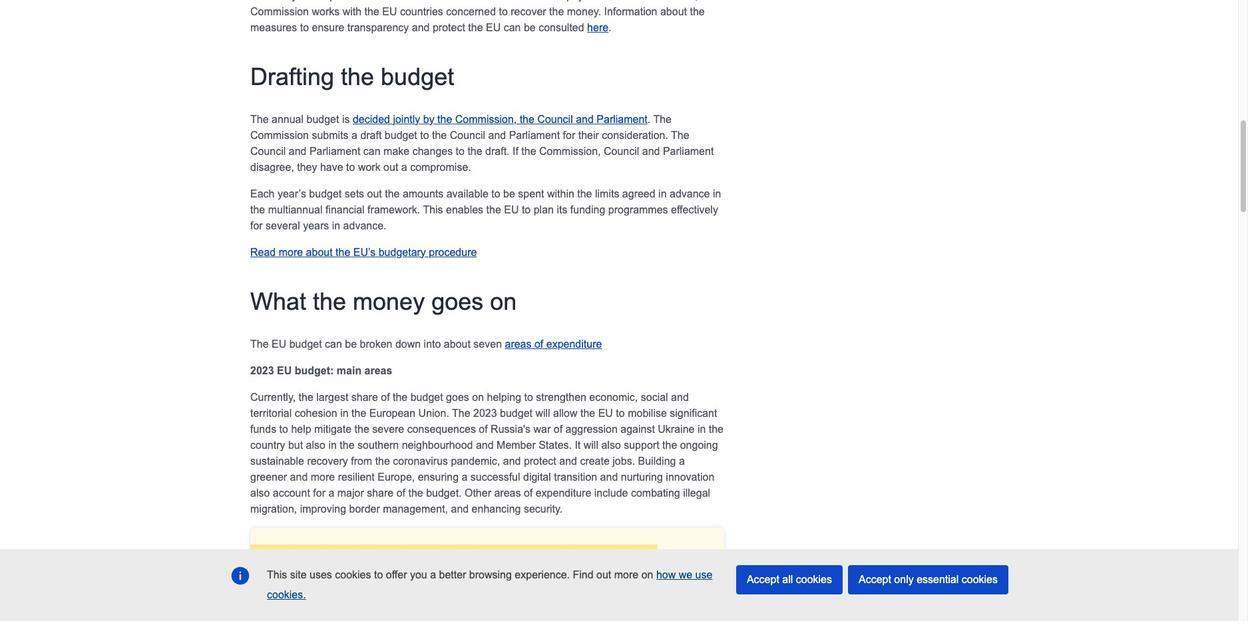 Task type: vqa. For each thing, say whether or not it's contained in the screenshot.
Accept corresponding to Accept only essential cookies
yes



Task type: locate. For each thing, give the bounding box(es) containing it.
budget up financial
[[309, 188, 342, 200]]

budget
[[381, 63, 454, 90], [307, 114, 339, 125], [385, 130, 417, 141], [309, 188, 342, 200], [289, 339, 322, 350], [411, 392, 443, 403], [500, 408, 533, 419]]

2 horizontal spatial on
[[641, 570, 653, 581]]

country
[[250, 440, 285, 451]]

cookies right all
[[796, 574, 832, 586]]

more left how
[[614, 570, 639, 581]]

0 vertical spatial for
[[563, 130, 575, 141]]

a up the innovation
[[679, 456, 685, 467]]

parliament up if
[[509, 130, 560, 141]]

1 horizontal spatial .
[[648, 114, 651, 125]]

greener
[[250, 472, 287, 483]]

also down greener
[[250, 488, 270, 499]]

expenditure
[[546, 339, 602, 350], [536, 488, 591, 499]]

drafting
[[250, 63, 334, 90]]

be left spent
[[503, 188, 515, 200]]

out down make
[[384, 162, 398, 173]]

migration,
[[250, 504, 297, 515]]

0 vertical spatial areas
[[505, 339, 532, 350]]

mitigate
[[314, 424, 352, 435]]

coronavirus
[[393, 456, 448, 467]]

1 horizontal spatial more
[[311, 472, 335, 483]]

0 vertical spatial on
[[490, 288, 517, 315]]

0 vertical spatial can
[[363, 146, 381, 157]]

2 horizontal spatial cookies
[[962, 574, 998, 586]]

cookies right "essential"
[[962, 574, 998, 586]]

budget up the jointly
[[381, 63, 454, 90]]

commission, inside . the commission submits a draft budget to the council and parliament for their consideration. the council and parliament can make changes to the draft. if the commission, council and parliament disagree, they have to work out a compromise.
[[539, 146, 601, 157]]

can down draft
[[363, 146, 381, 157]]

the
[[250, 114, 269, 125], [653, 114, 672, 125], [671, 130, 689, 141], [250, 339, 269, 350], [452, 408, 470, 419]]

0 vertical spatial goes
[[431, 288, 483, 315]]

the up consequences
[[452, 408, 470, 419]]

out inside each year's budget sets out the amounts available to be spent within the limits agreed in advance in the multiannual financial framework. this enables the eu to plan its funding programmes effectively for several years in advance.
[[367, 188, 382, 200]]

1 vertical spatial expenditure
[[536, 488, 591, 499]]

a down make
[[401, 162, 407, 173]]

read more about the eu's budgetary procedure link
[[250, 247, 477, 258]]

2 horizontal spatial out
[[596, 570, 611, 581]]

the inside currently, the largest share of the budget goes on helping to strengthen economic, social and territorial cohesion in the european union. the 2023 budget will allow the eu to mobilise significant funds to help mitigate the severe consequences of russia's war of aggression against ukraine in the country but also in the southern neighbourhood and member states. it will also support the ongoing sustainable recovery from the coronavirus pandemic, and protect and create jobs. building a greener and more resilient europe, ensuring a successful digital transition and nurturing innovation also account for a major share of the budget. other areas of expenditure include combating illegal migration, improving border management, and enhancing security.
[[452, 408, 470, 419]]

also up recovery
[[306, 440, 325, 451]]

for up 'improving'
[[313, 488, 325, 499]]

in
[[658, 188, 667, 200], [713, 188, 721, 200], [332, 220, 340, 231], [340, 408, 349, 419], [698, 424, 706, 435], [328, 440, 337, 451]]

the down what
[[250, 339, 269, 350]]

if
[[513, 146, 518, 157]]

of
[[535, 339, 543, 350], [381, 392, 390, 403], [479, 424, 488, 435], [554, 424, 563, 435], [397, 488, 405, 499], [524, 488, 533, 499]]

share down main
[[351, 392, 378, 403]]

0 vertical spatial this
[[423, 204, 443, 216]]

for left their
[[563, 130, 575, 141]]

here .
[[587, 22, 614, 33]]

to right helping
[[524, 392, 533, 403]]

about
[[306, 247, 333, 258], [444, 339, 471, 350]]

eu down economic,
[[598, 408, 613, 419]]

submits
[[312, 130, 349, 141]]

and
[[576, 114, 594, 125], [488, 130, 506, 141], [289, 146, 307, 157], [642, 146, 660, 157], [671, 392, 689, 403], [476, 440, 494, 451], [503, 456, 521, 467], [559, 456, 577, 467], [290, 472, 308, 483], [600, 472, 618, 483], [451, 504, 469, 515]]

several
[[266, 220, 300, 231]]

to down spent
[[522, 204, 531, 216]]

the up commission
[[250, 114, 269, 125]]

ensuring
[[418, 472, 459, 483]]

0 horizontal spatial about
[[306, 247, 333, 258]]

experience.
[[515, 570, 570, 581]]

a right you
[[430, 570, 436, 581]]

commission
[[250, 130, 309, 141]]

1 vertical spatial out
[[367, 188, 382, 200]]

2 accept from the left
[[859, 574, 891, 586]]

2023
[[250, 365, 274, 377], [473, 408, 497, 419]]

account
[[273, 488, 310, 499]]

out right sets
[[367, 188, 382, 200]]

of left russia's
[[479, 424, 488, 435]]

expenditure up strengthen
[[546, 339, 602, 350]]

on left how
[[641, 570, 653, 581]]

this left the site
[[267, 570, 287, 581]]

eu inside currently, the largest share of the budget goes on helping to strengthen economic, social and territorial cohesion in the european union. the 2023 budget will allow the eu to mobilise significant funds to help mitigate the severe consequences of russia's war of aggression against ukraine in the country but also in the southern neighbourhood and member states. it will also support the ongoing sustainable recovery from the coronavirus pandemic, and protect and create jobs. building a greener and more resilient europe, ensuring a successful digital transition and nurturing innovation also account for a major share of the budget. other areas of expenditure include combating illegal migration, improving border management, and enhancing security.
[[598, 408, 613, 419]]

0 horizontal spatial cookies
[[335, 570, 371, 581]]

budget up make
[[385, 130, 417, 141]]

in right advance at the right
[[713, 188, 721, 200]]

accept
[[747, 574, 779, 586], [859, 574, 891, 586]]

0 vertical spatial about
[[306, 247, 333, 258]]

procedure
[[429, 247, 477, 258]]

1 vertical spatial about
[[444, 339, 471, 350]]

1 horizontal spatial accept
[[859, 574, 891, 586]]

accept only essential cookies link
[[848, 566, 1009, 595]]

decided jointly by the commission, the council and parliament link
[[353, 114, 648, 125]]

0 vertical spatial be
[[503, 188, 515, 200]]

2 horizontal spatial for
[[563, 130, 575, 141]]

eu up the currently,
[[277, 365, 292, 377]]

2 horizontal spatial more
[[614, 570, 639, 581]]

main
[[337, 365, 362, 377]]

0 vertical spatial 2023
[[250, 365, 274, 377]]

recovery
[[307, 456, 348, 467]]

about down years
[[306, 247, 333, 258]]

1 vertical spatial be
[[345, 339, 357, 350]]

mobilise
[[628, 408, 667, 419]]

.
[[609, 22, 611, 33], [648, 114, 651, 125]]

1 horizontal spatial commission,
[[539, 146, 601, 157]]

against
[[621, 424, 655, 435]]

1 vertical spatial on
[[472, 392, 484, 403]]

0 horizontal spatial be
[[345, 339, 357, 350]]

parliament
[[597, 114, 648, 125], [509, 130, 560, 141], [310, 146, 360, 157], [663, 146, 714, 157]]

accept for accept only essential cookies
[[859, 574, 891, 586]]

1 accept from the left
[[747, 574, 779, 586]]

a
[[352, 130, 357, 141], [401, 162, 407, 173], [679, 456, 685, 467], [462, 472, 468, 483], [328, 488, 334, 499], [430, 570, 436, 581]]

the right 'consideration.'
[[671, 130, 689, 141]]

accept left all
[[747, 574, 779, 586]]

parliament up advance at the right
[[663, 146, 714, 157]]

0 vertical spatial will
[[536, 408, 550, 419]]

areas down broken
[[365, 365, 392, 377]]

innovation
[[666, 472, 714, 483]]

2023 up the currently,
[[250, 365, 274, 377]]

allow
[[553, 408, 578, 419]]

accept left the only
[[859, 574, 891, 586]]

0 horizontal spatial .
[[609, 22, 611, 33]]

on up seven
[[490, 288, 517, 315]]

strengthen
[[536, 392, 586, 403]]

on inside currently, the largest share of the budget goes on helping to strengthen economic, social and territorial cohesion in the european union. the 2023 budget will allow the eu to mobilise significant funds to help mitigate the severe consequences of russia's war of aggression against ukraine in the country but also in the southern neighbourhood and member states. it will also support the ongoing sustainable recovery from the coronavirus pandemic, and protect and create jobs. building a greener and more resilient europe, ensuring a successful digital transition and nurturing innovation also account for a major share of the budget. other areas of expenditure include combating illegal migration, improving border management, and enhancing security.
[[472, 392, 484, 403]]

1 horizontal spatial can
[[363, 146, 381, 157]]

for inside . the commission submits a draft budget to the council and parliament for their consideration. the council and parliament can make changes to the draft. if the commission, council and parliament disagree, they have to work out a compromise.
[[563, 130, 575, 141]]

commission, up draft.
[[455, 114, 517, 125]]

use
[[695, 570, 713, 581]]

more inside currently, the largest share of the budget goes on helping to strengthen economic, social and territorial cohesion in the european union. the 2023 budget will allow the eu to mobilise significant funds to help mitigate the severe consequences of russia's war of aggression against ukraine in the country but also in the southern neighbourhood and member states. it will also support the ongoing sustainable recovery from the coronavirus pandemic, and protect and create jobs. building a greener and more resilient europe, ensuring a successful digital transition and nurturing innovation also account for a major share of the budget. other areas of expenditure include combating illegal migration, improving border management, and enhancing security.
[[311, 472, 335, 483]]

you
[[410, 570, 427, 581]]

can inside . the commission submits a draft budget to the council and parliament for their consideration. the council and parliament can make changes to the draft. if the commission, council and parliament disagree, they have to work out a compromise.
[[363, 146, 381, 157]]

and down 'consideration.'
[[642, 146, 660, 157]]

help
[[291, 424, 311, 435]]

0 horizontal spatial this
[[267, 570, 287, 581]]

0 horizontal spatial more
[[279, 247, 303, 258]]

0 horizontal spatial commission,
[[455, 114, 517, 125]]

1 horizontal spatial for
[[313, 488, 325, 499]]

also
[[306, 440, 325, 451], [601, 440, 621, 451], [250, 488, 270, 499]]

out right the find
[[596, 570, 611, 581]]

goes up union.
[[446, 392, 469, 403]]

1 horizontal spatial this
[[423, 204, 443, 216]]

broken
[[360, 339, 392, 350]]

to left help
[[279, 424, 288, 435]]

areas up enhancing
[[494, 488, 521, 499]]

0 horizontal spatial 2023
[[250, 365, 274, 377]]

share up the border
[[367, 488, 394, 499]]

1 vertical spatial commission,
[[539, 146, 601, 157]]

european
[[369, 408, 415, 419]]

eu down what
[[272, 339, 286, 350]]

expenditure down transition
[[536, 488, 591, 499]]

a up 'improving'
[[328, 488, 334, 499]]

0 horizontal spatial accept
[[747, 574, 779, 586]]

areas right seven
[[505, 339, 532, 350]]

currently, the largest share of the budget goes on helping to strengthen economic, social and territorial cohesion in the european union. the 2023 budget will allow the eu to mobilise significant funds to help mitigate the severe consequences of russia's war of aggression against ukraine in the country but also in the southern neighbourhood and member states. it will also support the ongoing sustainable recovery from the coronavirus pandemic, and protect and create jobs. building a greener and more resilient europe, ensuring a successful digital transition and nurturing innovation also account for a major share of the budget. other areas of expenditure include combating illegal migration, improving border management, and enhancing security.
[[250, 392, 724, 515]]

1 vertical spatial will
[[584, 440, 598, 451]]

1 vertical spatial more
[[311, 472, 335, 483]]

and up they
[[289, 146, 307, 157]]

how
[[656, 570, 676, 581]]

will
[[536, 408, 550, 419], [584, 440, 598, 451]]

more down recovery
[[311, 472, 335, 483]]

2 vertical spatial areas
[[494, 488, 521, 499]]

council
[[537, 114, 573, 125], [450, 130, 485, 141], [250, 146, 286, 157], [604, 146, 639, 157]]

for left several on the top left
[[250, 220, 263, 231]]

0 vertical spatial more
[[279, 247, 303, 258]]

can up 2023 eu budget: main areas
[[325, 339, 342, 350]]

2023 down helping
[[473, 408, 497, 419]]

this down amounts
[[423, 204, 443, 216]]

in down the mitigate
[[328, 440, 337, 451]]

will right it
[[584, 440, 598, 451]]

2 vertical spatial for
[[313, 488, 325, 499]]

of up european
[[381, 392, 390, 403]]

budget up submits
[[307, 114, 339, 125]]

on left helping
[[472, 392, 484, 403]]

funding
[[570, 204, 605, 216]]

will up the "war"
[[536, 408, 550, 419]]

compromise.
[[410, 162, 471, 173]]

goes
[[431, 288, 483, 315], [446, 392, 469, 403]]

to down economic,
[[616, 408, 625, 419]]

1 vertical spatial .
[[648, 114, 651, 125]]

ukraine
[[658, 424, 695, 435]]

the up 'consideration.'
[[653, 114, 672, 125]]

1 horizontal spatial be
[[503, 188, 515, 200]]

areas of expenditure link
[[505, 339, 602, 350]]

goes up into
[[431, 288, 483, 315]]

in right the agreed
[[658, 188, 667, 200]]

they
[[297, 162, 317, 173]]

improving
[[300, 504, 346, 515]]

each year's budget sets out the amounts available to be spent within the limits agreed in advance in the multiannual financial framework. this enables the eu to plan its funding programmes effectively for several years in advance.
[[250, 188, 721, 231]]

browsing
[[469, 570, 512, 581]]

0 vertical spatial expenditure
[[546, 339, 602, 350]]

out inside . the commission submits a draft budget to the council and parliament for their consideration. the council and parliament can make changes to the draft. if the commission, council and parliament disagree, they have to work out a compromise.
[[384, 162, 398, 173]]

severe
[[372, 424, 404, 435]]

1 horizontal spatial out
[[384, 162, 398, 173]]

0 vertical spatial .
[[609, 22, 611, 33]]

here link
[[587, 22, 609, 33]]

be inside each year's budget sets out the amounts available to be spent within the limits agreed in advance in the multiannual financial framework. this enables the eu to plan its funding programmes effectively for several years in advance.
[[503, 188, 515, 200]]

2 horizontal spatial also
[[601, 440, 621, 451]]

0 vertical spatial out
[[384, 162, 398, 173]]

funds
[[250, 424, 276, 435]]

1 vertical spatial can
[[325, 339, 342, 350]]

. inside . the commission submits a draft budget to the council and parliament for their consideration. the council and parliament can make changes to the draft. if the commission, council and parliament disagree, they have to work out a compromise.
[[648, 114, 651, 125]]

0 vertical spatial commission,
[[455, 114, 517, 125]]

neighbourhood
[[402, 440, 473, 451]]

also up jobs.
[[601, 440, 621, 451]]

1 vertical spatial 2023
[[473, 408, 497, 419]]

have
[[320, 162, 343, 173]]

about right into
[[444, 339, 471, 350]]

1 vertical spatial for
[[250, 220, 263, 231]]

states.
[[539, 440, 572, 451]]

draft
[[360, 130, 382, 141]]

1 horizontal spatial 2023
[[473, 408, 497, 419]]

commission, down their
[[539, 146, 601, 157]]

1 vertical spatial goes
[[446, 392, 469, 403]]

eu down spent
[[504, 204, 519, 216]]

cookies right uses
[[335, 570, 371, 581]]

be left broken
[[345, 339, 357, 350]]

largest
[[316, 392, 348, 403]]

0 horizontal spatial out
[[367, 188, 382, 200]]

0 horizontal spatial on
[[472, 392, 484, 403]]

the
[[341, 63, 374, 90], [437, 114, 452, 125], [520, 114, 534, 125], [432, 130, 447, 141], [468, 146, 482, 157], [521, 146, 536, 157], [385, 188, 400, 200], [577, 188, 592, 200], [250, 204, 265, 216], [486, 204, 501, 216], [336, 247, 350, 258], [313, 288, 346, 315], [299, 392, 313, 403], [393, 392, 408, 403], [352, 408, 366, 419], [580, 408, 595, 419], [354, 424, 369, 435], [709, 424, 724, 435], [340, 440, 355, 451], [662, 440, 677, 451], [375, 456, 390, 467], [408, 488, 423, 499]]

0 horizontal spatial for
[[250, 220, 263, 231]]

more down several on the top left
[[279, 247, 303, 258]]



Task type: describe. For each thing, give the bounding box(es) containing it.
offer
[[386, 570, 407, 581]]

money
[[353, 288, 425, 315]]

jointly
[[393, 114, 420, 125]]

1 horizontal spatial also
[[306, 440, 325, 451]]

nurturing
[[621, 472, 663, 483]]

spent
[[518, 188, 544, 200]]

1 vertical spatial areas
[[365, 365, 392, 377]]

union.
[[418, 408, 449, 419]]

read
[[250, 247, 276, 258]]

we
[[679, 570, 692, 581]]

a left draft
[[352, 130, 357, 141]]

for inside each year's budget sets out the amounts available to be spent within the limits agreed in advance in the multiannual financial framework. this enables the eu to plan its funding programmes effectively for several years in advance.
[[250, 220, 263, 231]]

eu's
[[353, 247, 376, 258]]

0 horizontal spatial will
[[536, 408, 550, 419]]

budget up russia's
[[500, 408, 533, 419]]

helping
[[487, 392, 521, 403]]

disagree,
[[250, 162, 294, 173]]

of right seven
[[535, 339, 543, 350]]

what the money goes on
[[250, 288, 517, 315]]

available
[[446, 188, 489, 200]]

of right the "war"
[[554, 424, 563, 435]]

drafting the budget
[[250, 63, 454, 90]]

limits
[[595, 188, 619, 200]]

how we use cookies.
[[267, 570, 713, 601]]

this site uses cookies to offer you a better browsing experience. find out more on
[[267, 570, 656, 581]]

member
[[497, 440, 536, 451]]

changes
[[413, 146, 453, 157]]

agreed
[[622, 188, 655, 200]]

sustainable
[[250, 456, 304, 467]]

to right available
[[491, 188, 500, 200]]

0 vertical spatial share
[[351, 392, 378, 403]]

how we use cookies. link
[[267, 570, 713, 601]]

2 vertical spatial more
[[614, 570, 639, 581]]

1 vertical spatial share
[[367, 488, 394, 499]]

is
[[342, 114, 350, 125]]

management,
[[383, 504, 448, 515]]

in up ongoing
[[698, 424, 706, 435]]

in down financial
[[332, 220, 340, 231]]

and up their
[[576, 114, 594, 125]]

budget inside each year's budget sets out the amounts available to be spent within the limits agreed in advance in the multiannual financial framework. this enables the eu to plan its funding programmes effectively for several years in advance.
[[309, 188, 342, 200]]

include
[[594, 488, 628, 499]]

multiannual
[[268, 204, 323, 216]]

2 vertical spatial on
[[641, 570, 653, 581]]

jobs.
[[613, 456, 635, 467]]

support
[[624, 440, 659, 451]]

illegal
[[683, 488, 710, 499]]

advance
[[670, 188, 710, 200]]

parliament up 'consideration.'
[[597, 114, 648, 125]]

by
[[423, 114, 434, 125]]

budget.
[[426, 488, 462, 499]]

for inside currently, the largest share of the budget goes on helping to strengthen economic, social and territorial cohesion in the european union. the 2023 budget will allow the eu to mobilise significant funds to help mitigate the severe consequences of russia's war of aggression against ukraine in the country but also in the southern neighbourhood and member states. it will also support the ongoing sustainable recovery from the coronavirus pandemic, and protect and create jobs. building a greener and more resilient europe, ensuring a successful digital transition and nurturing innovation also account for a major share of the budget. other areas of expenditure include combating illegal migration, improving border management, and enhancing security.
[[313, 488, 325, 499]]

significant
[[670, 408, 717, 419]]

2 vertical spatial out
[[596, 570, 611, 581]]

create
[[580, 456, 610, 467]]

to left offer
[[374, 570, 383, 581]]

building
[[638, 456, 676, 467]]

into
[[424, 339, 441, 350]]

border
[[349, 504, 380, 515]]

goes inside currently, the largest share of the budget goes on helping to strengthen economic, social and territorial cohesion in the european union. the 2023 budget will allow the eu to mobilise significant funds to help mitigate the severe consequences of russia's war of aggression against ukraine in the country but also in the southern neighbourhood and member states. it will also support the ongoing sustainable recovery from the coronavirus pandemic, and protect and create jobs. building a greener and more resilient europe, ensuring a successful digital transition and nurturing innovation also account for a major share of the budget. other areas of expenditure include combating illegal migration, improving border management, and enhancing security.
[[446, 392, 469, 403]]

2023 eu budget: main areas
[[250, 365, 392, 377]]

work
[[358, 162, 381, 173]]

of down the 'europe,'
[[397, 488, 405, 499]]

and down member
[[503, 456, 521, 467]]

accept for accept all cookies
[[747, 574, 779, 586]]

and up the "pandemic,"
[[476, 440, 494, 451]]

resilient
[[338, 472, 375, 483]]

to down the by
[[420, 130, 429, 141]]

2023 inside currently, the largest share of the budget goes on helping to strengthen economic, social and territorial cohesion in the european union. the 2023 budget will allow the eu to mobilise significant funds to help mitigate the severe consequences of russia's war of aggression against ukraine in the country but also in the southern neighbourhood and member states. it will also support the ongoing sustainable recovery from the coronavirus pandemic, and protect and create jobs. building a greener and more resilient europe, ensuring a successful digital transition and nurturing innovation also account for a major share of the budget. other areas of expenditure include combating illegal migration, improving border management, and enhancing security.
[[473, 408, 497, 419]]

years
[[303, 220, 329, 231]]

effectively
[[671, 204, 718, 216]]

and down budget.
[[451, 504, 469, 515]]

it
[[575, 440, 581, 451]]

plan
[[534, 204, 554, 216]]

make
[[384, 146, 410, 157]]

budget up union.
[[411, 392, 443, 403]]

currently,
[[250, 392, 296, 403]]

expenditure inside currently, the largest share of the budget goes on helping to strengthen economic, social and territorial cohesion in the european union. the 2023 budget will allow the eu to mobilise significant funds to help mitigate the severe consequences of russia's war of aggression against ukraine in the country but also in the southern neighbourhood and member states. it will also support the ongoing sustainable recovery from the coronavirus pandemic, and protect and create jobs. building a greener and more resilient europe, ensuring a successful digital transition and nurturing innovation also account for a major share of the budget. other areas of expenditure include combating illegal migration, improving border management, and enhancing security.
[[536, 488, 591, 499]]

budget up the budget: at bottom left
[[289, 339, 322, 350]]

accept only essential cookies
[[859, 574, 998, 586]]

0 horizontal spatial can
[[325, 339, 342, 350]]

cookies for accept
[[962, 574, 998, 586]]

and up significant
[[671, 392, 689, 403]]

0 horizontal spatial also
[[250, 488, 270, 499]]

the eu budget can be broken down into about seven areas of expenditure
[[250, 339, 602, 350]]

cookies for this
[[335, 570, 371, 581]]

financial
[[325, 204, 365, 216]]

budget:
[[295, 365, 334, 377]]

combating
[[631, 488, 680, 499]]

1 horizontal spatial will
[[584, 440, 598, 451]]

and up include
[[600, 472, 618, 483]]

and up draft.
[[488, 130, 506, 141]]

budgetary
[[379, 247, 426, 258]]

areas inside currently, the largest share of the budget goes on helping to strengthen economic, social and territorial cohesion in the european union. the 2023 budget will allow the eu to mobilise significant funds to help mitigate the severe consequences of russia's war of aggression against ukraine in the country but also in the southern neighbourhood and member states. it will also support the ongoing sustainable recovery from the coronavirus pandemic, and protect and create jobs. building a greener and more resilient europe, ensuring a successful digital transition and nurturing innovation also account for a major share of the budget. other areas of expenditure include combating illegal migration, improving border management, and enhancing security.
[[494, 488, 521, 499]]

budget inside . the commission submits a draft budget to the council and parliament for their consideration. the council and parliament can make changes to the draft. if the commission, council and parliament disagree, they have to work out a compromise.
[[385, 130, 417, 141]]

decided
[[353, 114, 390, 125]]

of down digital on the bottom of the page
[[524, 488, 533, 499]]

sets
[[345, 188, 364, 200]]

. the commission submits a draft budget to the council and parliament for their consideration. the council and parliament can make changes to the draft. if the commission, council and parliament disagree, they have to work out a compromise.
[[250, 114, 714, 173]]

a down the "pandemic,"
[[462, 472, 468, 483]]

to left 'work'
[[346, 162, 355, 173]]

this inside each year's budget sets out the amounts available to be spent within the limits agreed in advance in the multiannual financial framework. this enables the eu to plan its funding programmes effectively for several years in advance.
[[423, 204, 443, 216]]

other
[[465, 488, 491, 499]]

1 vertical spatial this
[[267, 570, 287, 581]]

site
[[290, 570, 307, 581]]

but
[[288, 440, 303, 451]]

russia's
[[491, 424, 531, 435]]

find
[[573, 570, 594, 581]]

successful
[[471, 472, 520, 483]]

and up transition
[[559, 456, 577, 467]]

all
[[782, 574, 793, 586]]

territorial
[[250, 408, 292, 419]]

1 horizontal spatial on
[[490, 288, 517, 315]]

social
[[641, 392, 668, 403]]

consideration.
[[602, 130, 668, 141]]

accept all cookies
[[747, 574, 832, 586]]

within
[[547, 188, 574, 200]]

consequences
[[407, 424, 476, 435]]

down
[[395, 339, 421, 350]]

1 horizontal spatial cookies
[[796, 574, 832, 586]]

eu inside each year's budget sets out the amounts available to be spent within the limits agreed in advance in the multiannual financial framework. this enables the eu to plan its funding programmes effectively for several years in advance.
[[504, 204, 519, 216]]

in up the mitigate
[[340, 408, 349, 419]]

to up compromise. in the top left of the page
[[456, 146, 465, 157]]

1 horizontal spatial about
[[444, 339, 471, 350]]

framework.
[[368, 204, 420, 216]]

only
[[894, 574, 914, 586]]

year's
[[278, 188, 306, 200]]

enables
[[446, 204, 483, 216]]

digital
[[523, 472, 551, 483]]

and up account
[[290, 472, 308, 483]]

parliament up have
[[310, 146, 360, 157]]

here
[[587, 22, 609, 33]]

transition
[[554, 472, 597, 483]]

annual
[[272, 114, 304, 125]]

cohesion
[[295, 408, 337, 419]]



